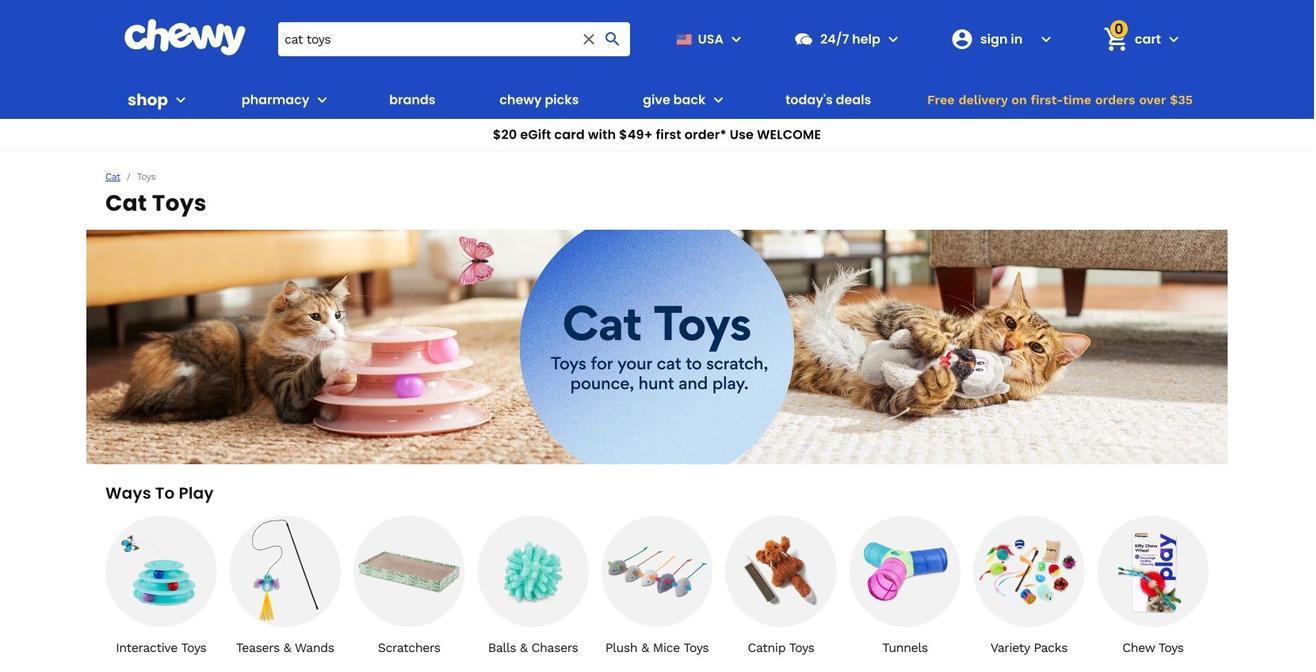 Task type: describe. For each thing, give the bounding box(es) containing it.
interactive toys image
[[105, 516, 217, 628]]

Product search field
[[278, 22, 630, 56]]

delete search image
[[580, 30, 599, 49]]

catnip toys image
[[726, 516, 837, 628]]

menu image
[[171, 90, 190, 109]]

variety packs image
[[974, 516, 1085, 628]]

help menu image
[[884, 30, 903, 49]]

teasers & wands image
[[230, 516, 341, 628]]

Search text field
[[278, 22, 630, 56]]

site banner
[[0, 0, 1315, 151]]

plush & mice toys image
[[602, 516, 713, 628]]

chewy home image
[[124, 19, 247, 56]]



Task type: vqa. For each thing, say whether or not it's contained in the screenshot.
Help menu icon in the right top of the page
yes



Task type: locate. For each thing, give the bounding box(es) containing it.
cat toys. toys for your cat to scratch, pounce, hunt and play. image
[[86, 230, 1228, 465]]

cart menu image
[[1165, 30, 1184, 49]]

chew toys image
[[1098, 516, 1209, 628]]

account menu image
[[1037, 30, 1056, 49]]

pharmacy menu image
[[313, 90, 332, 109]]

tunnels image
[[850, 516, 961, 628]]

give back menu image
[[709, 90, 728, 109]]

submit search image
[[603, 30, 623, 49]]

scratchers image
[[354, 516, 465, 628]]

chewy support image
[[794, 29, 814, 49]]

items image
[[1103, 25, 1130, 53]]

menu image
[[727, 30, 746, 49]]

balls & chasers image
[[478, 516, 589, 628]]



